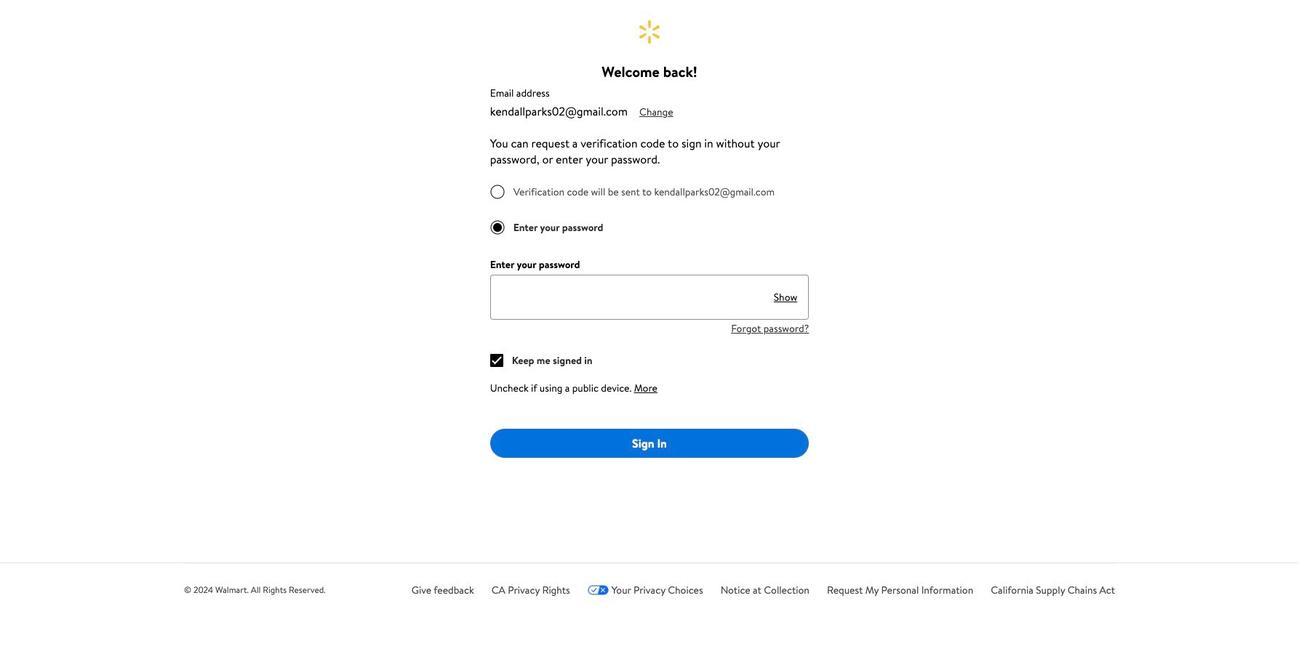 Task type: describe. For each thing, give the bounding box(es) containing it.
walmart logo with link to homepage. image
[[639, 20, 660, 44]]



Task type: vqa. For each thing, say whether or not it's contained in the screenshot.
Find registry's Find
no



Task type: locate. For each thing, give the bounding box(es) containing it.
password element
[[490, 258, 580, 272]]

None checkbox
[[490, 354, 503, 367]]

None radio
[[490, 185, 505, 199], [490, 220, 505, 235], [490, 185, 505, 199], [490, 220, 505, 235]]

privacy choices icon image
[[588, 586, 609, 596]]

Enter your password password field
[[490, 275, 762, 320]]



